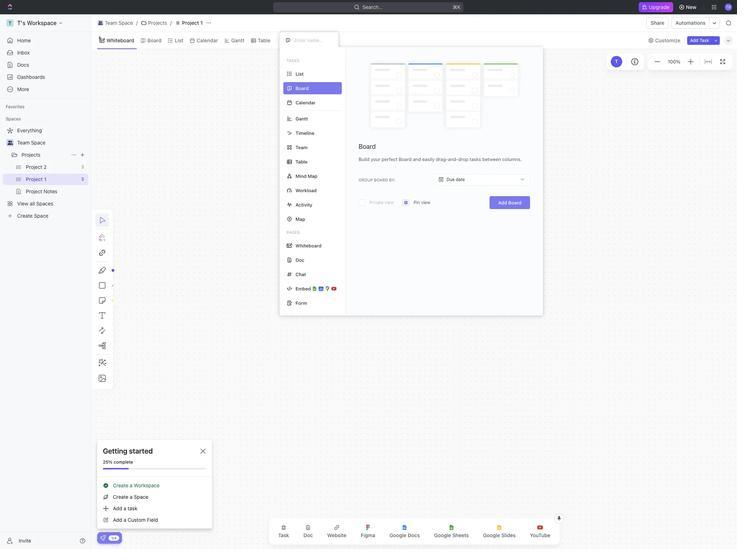 Task type: describe. For each thing, give the bounding box(es) containing it.
custom
[[128, 517, 146, 523]]

build
[[359, 156, 370, 162]]

tree inside sidebar "navigation"
[[3, 125, 88, 222]]

columns.
[[502, 156, 522, 162]]

⌘k
[[453, 4, 461, 10]]

create for create a space
[[113, 494, 128, 500]]

due date
[[447, 177, 465, 182]]

add for add task
[[690, 37, 698, 43]]

google for google docs
[[390, 532, 406, 538]]

1 horizontal spatial whiteboard
[[296, 243, 321, 248]]

task inside task button
[[278, 532, 289, 538]]

chat
[[296, 271, 306, 277]]

mind
[[296, 173, 307, 179]]

customize button
[[646, 35, 683, 45]]

1/4
[[111, 536, 117, 540]]

new
[[686, 4, 697, 10]]

embed
[[296, 286, 311, 291]]

home
[[17, 37, 31, 43]]

0 vertical spatial doc
[[296, 257, 304, 263]]

docs inside docs link
[[17, 62, 29, 68]]

group
[[359, 177, 373, 182]]

share
[[651, 20, 664, 26]]

list link
[[173, 35, 183, 45]]

favorites button
[[3, 103, 28, 111]]

group board by:
[[359, 177, 395, 182]]

1 horizontal spatial team space
[[105, 20, 133, 26]]

user group image inside team space link
[[98, 21, 103, 25]]

started
[[129, 447, 153, 455]]

whiteboard link
[[105, 35, 134, 45]]

add for add board
[[498, 200, 507, 206]]

board link
[[146, 35, 162, 45]]

website button
[[322, 520, 352, 543]]

getting
[[103, 447, 127, 455]]

Enter name... field
[[294, 37, 332, 43]]

view button
[[279, 35, 303, 45]]

space inside tree
[[31, 140, 46, 146]]

1 horizontal spatial projects
[[148, 20, 167, 26]]

tasks
[[470, 156, 481, 162]]

25% complete
[[103, 459, 133, 465]]

your
[[371, 156, 380, 162]]

project
[[182, 20, 199, 26]]

projects inside sidebar "navigation"
[[22, 152, 40, 158]]

user group image inside tree
[[7, 141, 13, 145]]

add task
[[690, 37, 709, 43]]

gantt link
[[230, 35, 244, 45]]

upgrade
[[649, 4, 670, 10]]

slides
[[501, 532, 516, 538]]

1 horizontal spatial table
[[296, 159, 307, 164]]

100%
[[668, 59, 680, 64]]

pages
[[287, 230, 300, 235]]

0 horizontal spatial map
[[296, 216, 305, 222]]

new button
[[676, 1, 701, 13]]

automations button
[[672, 18, 709, 28]]

workload
[[296, 187, 317, 193]]

1
[[200, 20, 203, 26]]

a for custom
[[124, 517, 126, 523]]

project 1 link
[[173, 19, 204, 27]]

share button
[[646, 17, 669, 29]]

due date button
[[433, 174, 530, 185]]

onboarding checklist button element
[[100, 535, 106, 541]]

timeline
[[296, 130, 314, 136]]

getting started
[[103, 447, 153, 455]]

google docs button
[[384, 520, 426, 543]]

inbox link
[[3, 47, 88, 58]]

spaces
[[6, 116, 21, 122]]

onboarding checklist button image
[[100, 535, 106, 541]]

sheets
[[452, 532, 469, 538]]

a for task
[[124, 505, 126, 511]]

1 / from the left
[[136, 20, 138, 26]]

perfect
[[382, 156, 398, 162]]

calendar link
[[195, 35, 218, 45]]

create a space
[[113, 494, 148, 500]]

activity
[[296, 202, 312, 207]]

0 vertical spatial projects link
[[139, 19, 169, 27]]

0 vertical spatial list
[[175, 37, 183, 43]]

a for workspace
[[130, 482, 132, 489]]

task button
[[272, 520, 295, 543]]

invite
[[19, 537, 31, 544]]

google for google slides
[[483, 532, 500, 538]]

google sheets
[[434, 532, 469, 538]]

1 horizontal spatial team space link
[[96, 19, 135, 27]]

view for pin view
[[421, 200, 430, 205]]

sidebar navigation
[[0, 14, 91, 549]]

figma button
[[355, 520, 381, 543]]

upgrade link
[[639, 2, 673, 12]]



Task type: vqa. For each thing, say whether or not it's contained in the screenshot.
the topmost projects
yes



Task type: locate. For each thing, give the bounding box(es) containing it.
add for add a custom field
[[113, 517, 122, 523]]

team up whiteboard link
[[105, 20, 117, 26]]

website
[[327, 532, 346, 538]]

dashboards
[[17, 74, 45, 80]]

0 vertical spatial calendar
[[197, 37, 218, 43]]

team
[[105, 20, 117, 26], [17, 140, 30, 146], [296, 144, 308, 150]]

1 horizontal spatial google
[[434, 532, 451, 538]]

0 horizontal spatial team
[[17, 140, 30, 146]]

25%
[[103, 459, 112, 465]]

add down the "add a task"
[[113, 517, 122, 523]]

0 horizontal spatial team space link
[[17, 137, 87, 148]]

2 create from the top
[[113, 494, 128, 500]]

1 horizontal spatial /
[[170, 20, 172, 26]]

0 vertical spatial whiteboard
[[107, 37, 134, 43]]

tree
[[3, 125, 88, 222]]

by:
[[389, 177, 395, 182]]

gantt
[[231, 37, 244, 43], [296, 116, 308, 121]]

1 horizontal spatial view
[[421, 200, 430, 205]]

1 horizontal spatial projects link
[[139, 19, 169, 27]]

add down automations button
[[690, 37, 698, 43]]

pin
[[414, 200, 420, 205]]

create for create a workspace
[[113, 482, 128, 489]]

figma
[[361, 532, 375, 538]]

task down automations button
[[700, 37, 709, 43]]

tasks
[[287, 58, 299, 63]]

google left sheets
[[434, 532, 451, 538]]

0 vertical spatial projects
[[148, 20, 167, 26]]

task inside add task button
[[700, 37, 709, 43]]

doc up chat
[[296, 257, 304, 263]]

1 horizontal spatial gantt
[[296, 116, 308, 121]]

projects link
[[139, 19, 169, 27], [22, 149, 68, 161]]

youtube button
[[524, 520, 556, 543]]

0 vertical spatial create
[[113, 482, 128, 489]]

0 vertical spatial user group image
[[98, 21, 103, 25]]

view
[[385, 200, 394, 205], [421, 200, 430, 205]]

gantt up timeline
[[296, 116, 308, 121]]

list down project 1 link
[[175, 37, 183, 43]]

1 horizontal spatial space
[[119, 20, 133, 26]]

view right private
[[385, 200, 394, 205]]

drop
[[458, 156, 468, 162]]

1 vertical spatial projects
[[22, 152, 40, 158]]

form
[[296, 300, 307, 306]]

add down "due date" dropdown button
[[498, 200, 507, 206]]

google left slides
[[483, 532, 500, 538]]

close image
[[201, 449, 206, 454]]

google slides button
[[477, 520, 521, 543]]

list
[[175, 37, 183, 43], [296, 71, 304, 77]]

board
[[374, 177, 388, 182]]

2 horizontal spatial team
[[296, 144, 308, 150]]

and-
[[448, 156, 458, 162]]

0 vertical spatial map
[[308, 173, 317, 179]]

user group image
[[98, 21, 103, 25], [7, 141, 13, 145]]

tree containing team space
[[3, 125, 88, 222]]

youtube
[[530, 532, 550, 538]]

private view
[[369, 200, 394, 205]]

1 create from the top
[[113, 482, 128, 489]]

due
[[447, 177, 455, 182]]

mind map
[[296, 173, 317, 179]]

google for google sheets
[[434, 532, 451, 538]]

create up create a space
[[113, 482, 128, 489]]

board inside board link
[[147, 37, 162, 43]]

0 horizontal spatial task
[[278, 532, 289, 538]]

google inside "button"
[[434, 532, 451, 538]]

1 google from the left
[[390, 532, 406, 538]]

view
[[289, 37, 300, 43]]

google right figma
[[390, 532, 406, 538]]

0 horizontal spatial projects
[[22, 152, 40, 158]]

0 horizontal spatial list
[[175, 37, 183, 43]]

inbox
[[17, 49, 30, 56]]

table up mind in the top of the page
[[296, 159, 307, 164]]

docs
[[17, 62, 29, 68], [408, 532, 420, 538]]

gantt left table link
[[231, 37, 244, 43]]

projects link inside tree
[[22, 149, 68, 161]]

add a custom field
[[113, 517, 158, 523]]

1 horizontal spatial map
[[308, 173, 317, 179]]

1 horizontal spatial task
[[700, 37, 709, 43]]

search...
[[363, 4, 383, 10]]

table
[[258, 37, 270, 43], [296, 159, 307, 164]]

table right gantt link
[[258, 37, 270, 43]]

1 vertical spatial docs
[[408, 532, 420, 538]]

doc inside button
[[303, 532, 313, 538]]

0 horizontal spatial user group image
[[7, 141, 13, 145]]

team down timeline
[[296, 144, 308, 150]]

2 horizontal spatial space
[[134, 494, 148, 500]]

1 vertical spatial table
[[296, 159, 307, 164]]

build your perfect board and easily drag-and-drop tasks between columns.
[[359, 156, 522, 162]]

easily
[[422, 156, 435, 162]]

a down the "add a task"
[[124, 517, 126, 523]]

pin view
[[414, 200, 430, 205]]

0 horizontal spatial table
[[258, 37, 270, 43]]

team space
[[105, 20, 133, 26], [17, 140, 46, 146]]

0 vertical spatial table
[[258, 37, 270, 43]]

table link
[[256, 35, 270, 45]]

date
[[456, 177, 465, 182]]

0 horizontal spatial google
[[390, 532, 406, 538]]

workspace
[[134, 482, 160, 489]]

dashboards link
[[3, 71, 88, 83]]

1 vertical spatial team space link
[[17, 137, 87, 148]]

team space inside tree
[[17, 140, 46, 146]]

/
[[136, 20, 138, 26], [170, 20, 172, 26]]

view button
[[279, 32, 303, 49]]

field
[[147, 517, 158, 523]]

1 vertical spatial calendar
[[296, 100, 316, 105]]

0 vertical spatial gantt
[[231, 37, 244, 43]]

1 horizontal spatial docs
[[408, 532, 420, 538]]

0 horizontal spatial calendar
[[197, 37, 218, 43]]

whiteboard left board link
[[107, 37, 134, 43]]

task left the doc button
[[278, 532, 289, 538]]

list down tasks
[[296, 71, 304, 77]]

add inside button
[[690, 37, 698, 43]]

create
[[113, 482, 128, 489], [113, 494, 128, 500]]

calendar
[[197, 37, 218, 43], [296, 100, 316, 105]]

0 horizontal spatial space
[[31, 140, 46, 146]]

0 vertical spatial team space link
[[96, 19, 135, 27]]

map down activity
[[296, 216, 305, 222]]

favorites
[[6, 104, 25, 109]]

0 vertical spatial team space
[[105, 20, 133, 26]]

a up task
[[130, 494, 132, 500]]

100% button
[[666, 57, 682, 66]]

gantt inside gantt link
[[231, 37, 244, 43]]

1 horizontal spatial team
[[105, 20, 117, 26]]

3 google from the left
[[483, 532, 500, 538]]

1 vertical spatial projects link
[[22, 149, 68, 161]]

team inside sidebar "navigation"
[[17, 140, 30, 146]]

1 vertical spatial user group image
[[7, 141, 13, 145]]

add a task
[[113, 505, 137, 511]]

create a workspace
[[113, 482, 160, 489]]

2 / from the left
[[170, 20, 172, 26]]

2 vertical spatial space
[[134, 494, 148, 500]]

calendar down 1
[[197, 37, 218, 43]]

create up the "add a task"
[[113, 494, 128, 500]]

2 view from the left
[[421, 200, 430, 205]]

0 horizontal spatial docs
[[17, 62, 29, 68]]

docs inside google docs button
[[408, 532, 420, 538]]

0 horizontal spatial team space
[[17, 140, 46, 146]]

space
[[119, 20, 133, 26], [31, 140, 46, 146], [134, 494, 148, 500]]

map right mind in the top of the page
[[308, 173, 317, 179]]

docs link
[[3, 59, 88, 71]]

1 vertical spatial whiteboard
[[296, 243, 321, 248]]

between
[[482, 156, 501, 162]]

1 vertical spatial gantt
[[296, 116, 308, 121]]

1 vertical spatial task
[[278, 532, 289, 538]]

0 horizontal spatial projects link
[[22, 149, 68, 161]]

a up create a space
[[130, 482, 132, 489]]

team space up whiteboard link
[[105, 20, 133, 26]]

google slides
[[483, 532, 516, 538]]

calendar up timeline
[[296, 100, 316, 105]]

add for add a task
[[113, 505, 122, 511]]

2 google from the left
[[434, 532, 451, 538]]

projects
[[148, 20, 167, 26], [22, 152, 40, 158]]

doc
[[296, 257, 304, 263], [303, 532, 313, 538]]

whiteboard down "pages"
[[296, 243, 321, 248]]

0 horizontal spatial whiteboard
[[107, 37, 134, 43]]

project 1
[[182, 20, 203, 26]]

drag-
[[436, 156, 448, 162]]

add task button
[[687, 36, 712, 45]]

home link
[[3, 35, 88, 46]]

1 vertical spatial team space
[[17, 140, 46, 146]]

0 vertical spatial task
[[700, 37, 709, 43]]

0 vertical spatial space
[[119, 20, 133, 26]]

t
[[615, 59, 618, 64]]

0 horizontal spatial view
[[385, 200, 394, 205]]

automations
[[676, 20, 706, 26]]

view for private view
[[385, 200, 394, 205]]

google
[[390, 532, 406, 538], [434, 532, 451, 538], [483, 532, 500, 538]]

1 view from the left
[[385, 200, 394, 205]]

0 horizontal spatial gantt
[[231, 37, 244, 43]]

customize
[[655, 37, 680, 43]]

team space down spaces
[[17, 140, 46, 146]]

1 horizontal spatial list
[[296, 71, 304, 77]]

view right pin
[[421, 200, 430, 205]]

private
[[369, 200, 383, 205]]

add
[[690, 37, 698, 43], [498, 200, 507, 206], [113, 505, 122, 511], [113, 517, 122, 523]]

1 vertical spatial space
[[31, 140, 46, 146]]

2 horizontal spatial google
[[483, 532, 500, 538]]

add board
[[498, 200, 522, 206]]

1 horizontal spatial user group image
[[98, 21, 103, 25]]

1 vertical spatial list
[[296, 71, 304, 77]]

task
[[128, 505, 137, 511]]

0 horizontal spatial /
[[136, 20, 138, 26]]

team down spaces
[[17, 140, 30, 146]]

google docs
[[390, 532, 420, 538]]

1 horizontal spatial calendar
[[296, 100, 316, 105]]

a for space
[[130, 494, 132, 500]]

a left task
[[124, 505, 126, 511]]

doc right task button
[[303, 532, 313, 538]]

google sheets button
[[428, 520, 475, 543]]

doc button
[[298, 520, 319, 543]]

map
[[308, 173, 317, 179], [296, 216, 305, 222]]

1 vertical spatial map
[[296, 216, 305, 222]]

task
[[700, 37, 709, 43], [278, 532, 289, 538]]

complete
[[114, 459, 133, 465]]

0 vertical spatial docs
[[17, 62, 29, 68]]

and
[[413, 156, 421, 162]]

1 vertical spatial doc
[[303, 532, 313, 538]]

add left task
[[113, 505, 122, 511]]

1 vertical spatial create
[[113, 494, 128, 500]]



